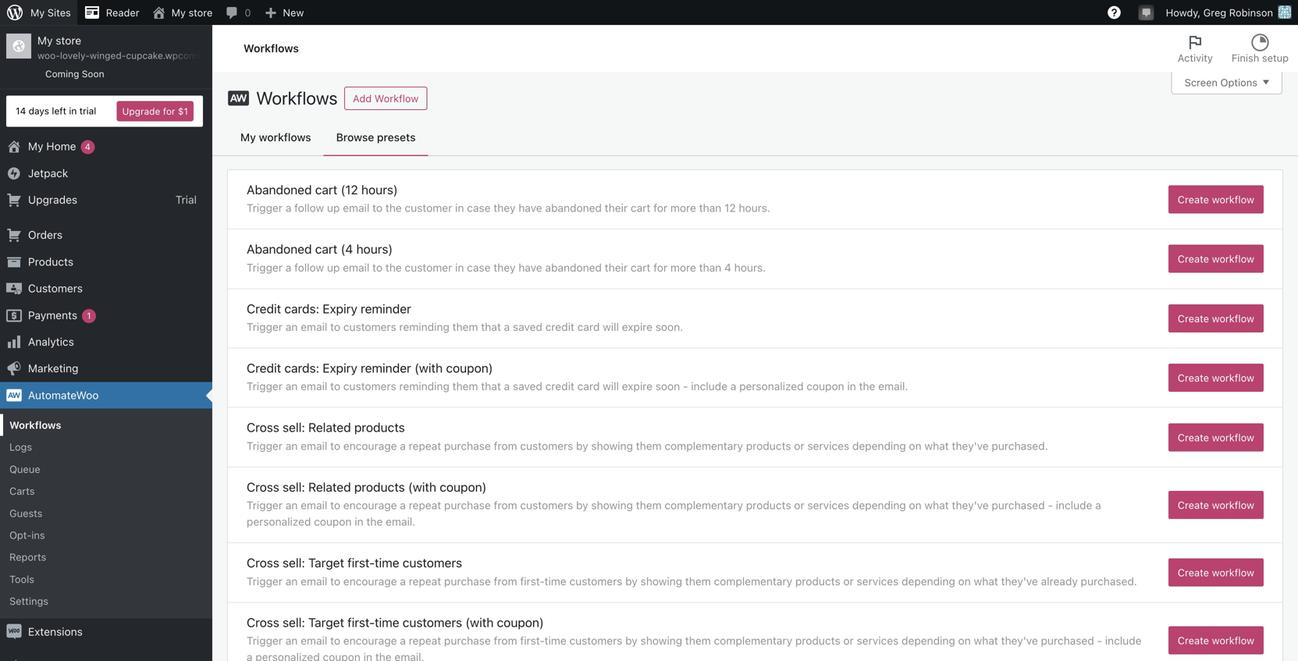 Task type: locate. For each thing, give the bounding box(es) containing it.
the inside cross sell: related products (with coupon) trigger an email to encourage a repeat purchase from customers by showing them complementary products or services depending on what they've purchased  - include a personalized coupon in the email.
[[366, 515, 383, 528]]

5 create workflow from the top
[[1178, 432, 1255, 443]]

1 vertical spatial up
[[327, 261, 340, 274]]

2 create from the top
[[1178, 253, 1209, 265]]

card up credit cards: expiry reminder (with coupon) trigger an email to customers reminding them that a saved credit card will expire soon  - include a personalized coupon in the email.
[[578, 320, 600, 333]]

email inside the abandoned cart (12 hours) trigger a follow up email to the customer in case they have abandoned their cart for more than 12 hours.
[[343, 202, 370, 214]]

(with inside credit cards: expiry reminder (with coupon) trigger an email to customers reminding them that a saved credit card will expire soon  - include a personalized coupon in the email.
[[415, 361, 443, 376]]

personalized inside cross sell: related products (with coupon) trigger an email to encourage a repeat purchase from customers by showing them complementary products or services depending on what they've purchased  - include a personalized coupon in the email.
[[247, 515, 311, 528]]

2 cards: from the top
[[284, 361, 319, 376]]

1 abandoned from the top
[[545, 202, 602, 214]]

what inside cross sell: target first-time customers trigger an email to encourage a repeat purchase from first-time customers by showing them complementary products or services depending on what they've already purchased.
[[974, 575, 998, 588]]

showing
[[591, 439, 633, 452], [591, 499, 633, 512], [641, 575, 682, 588], [641, 634, 682, 647]]

more up soon.
[[671, 261, 696, 274]]

0 vertical spatial card
[[578, 320, 600, 333]]

14 days left in trial
[[16, 106, 96, 116]]

0 vertical spatial follow
[[294, 202, 324, 214]]

activity
[[1178, 52, 1213, 64]]

5 create workflow button from the top
[[1169, 423, 1264, 451]]

2 related from the top
[[308, 480, 351, 495]]

2 cross from the top
[[247, 480, 279, 495]]

1 vertical spatial abandoned
[[545, 261, 602, 274]]

will left soon.
[[603, 320, 619, 333]]

1 vertical spatial reminding
[[399, 380, 450, 393]]

abandoned inside abandoned cart (4 hours) trigger a follow up email to the customer in case they have abandoned their cart for more than 4 hours.
[[247, 242, 312, 257]]

abandoned inside the abandoned cart (12 hours) trigger a follow up email to the customer in case they have abandoned their cart for more than 12 hours.
[[545, 202, 602, 214]]

1 vertical spatial than
[[699, 261, 722, 274]]

6 create workflow from the top
[[1178, 499, 1255, 511]]

up
[[327, 202, 340, 214], [327, 261, 340, 274]]

cart
[[315, 182, 338, 197], [631, 202, 651, 214], [315, 242, 338, 257], [631, 261, 651, 274]]

workflow for abandoned cart (12 hours)
[[1212, 194, 1255, 205]]

1 saved from the top
[[513, 320, 543, 333]]

have up abandoned cart (4 hours) trigger a follow up email to the customer in case they have abandoned their cart for more than 4 hours.
[[519, 202, 542, 214]]

4 inside abandoned cart (4 hours) trigger a follow up email to the customer in case they have abandoned their cart for more than 4 hours.
[[725, 261, 732, 274]]

screen options button
[[1172, 71, 1283, 94]]

screen
[[1185, 76, 1218, 88]]

repeat inside cross sell: target first-time customers trigger an email to encourage a repeat purchase from first-time customers by showing them complementary products or services depending on what they've already purchased.
[[409, 575, 441, 588]]

1 horizontal spatial purchased.
[[1081, 575, 1137, 588]]

1 vertical spatial hours.
[[734, 261, 766, 274]]

left
[[52, 106, 66, 116]]

4 an from the top
[[286, 499, 298, 512]]

orders link
[[0, 222, 212, 249]]

2 their from the top
[[605, 261, 628, 274]]

showing down cross sell: target first-time customers trigger an email to encourage a repeat purchase from first-time customers by showing them complementary products or services depending on what they've already purchased. at the bottom of the page
[[641, 634, 682, 647]]

store for my store
[[189, 7, 213, 18]]

1 cards: from the top
[[284, 301, 319, 316]]

1 vertical spatial coupon)
[[440, 480, 487, 495]]

complementary inside cross sell: related products (with coupon) trigger an email to encourage a repeat purchase from customers by showing them complementary products or services depending on what they've purchased  - include a personalized coupon in the email.
[[665, 499, 743, 512]]

my left home
[[28, 140, 43, 153]]

2 vertical spatial email.
[[395, 651, 424, 661]]

6 workflow from the top
[[1212, 499, 1255, 511]]

a inside cross sell: related products trigger an email to encourage a repeat purchase from customers by showing them complementary products or services depending on what they've purchased.
[[400, 439, 406, 452]]

2 vertical spatial for
[[654, 261, 668, 274]]

hours. right 12
[[739, 202, 771, 214]]

5 an from the top
[[286, 575, 298, 588]]

3 cross from the top
[[247, 556, 279, 570]]

1 vertical spatial coupon
[[314, 515, 352, 528]]

create workflow button for cross sell: related products
[[1169, 423, 1264, 451]]

email inside cross sell: target first-time customers (with coupon) trigger an email to encourage a repeat purchase from first-time customers by showing them complementary products or services depending on what they've purchased - include a personalized coupon in the email.
[[301, 634, 327, 647]]

0 vertical spatial case
[[467, 202, 491, 214]]

1 cross from the top
[[247, 420, 279, 435]]

8 create workflow from the top
[[1178, 635, 1255, 646]]

1 trigger from the top
[[247, 202, 283, 214]]

howdy, greg robinson
[[1166, 7, 1273, 18]]

1 vertical spatial reminder
[[361, 361, 411, 376]]

will left the 'soon'
[[603, 380, 619, 393]]

0 vertical spatial reminder
[[361, 301, 411, 316]]

in
[[69, 106, 77, 116], [455, 202, 464, 214], [455, 261, 464, 274], [847, 380, 856, 393], [355, 515, 364, 528], [364, 651, 372, 661]]

4 sell: from the top
[[283, 615, 305, 630]]

4 create from the top
[[1178, 372, 1209, 384]]

reminder inside credit cards: expiry reminder trigger an email to customers reminding them that a saved credit card will expire soon.
[[361, 301, 411, 316]]

my for my workflows
[[240, 131, 256, 144]]

expiry for (with
[[323, 361, 358, 376]]

hours)
[[361, 182, 398, 197], [356, 242, 393, 257]]

2 card from the top
[[578, 380, 600, 393]]

0 vertical spatial purchased
[[992, 499, 1045, 512]]

showing down cross sell: related products trigger an email to encourage a repeat purchase from customers by showing them complementary products or services depending on what they've purchased. at the bottom of the page
[[591, 499, 633, 512]]

0 vertical spatial (with
[[415, 361, 443, 376]]

expiry inside credit cards: expiry reminder (with coupon) trigger an email to customers reminding them that a saved credit card will expire soon  - include a personalized coupon in the email.
[[323, 361, 358, 376]]

cross for cross sell: target first-time customers (with coupon)
[[247, 615, 279, 630]]

cross for cross sell: related products (with coupon)
[[247, 480, 279, 495]]

2 case from the top
[[467, 261, 491, 274]]

create workflow button for credit cards: expiry reminder
[[1169, 304, 1264, 333]]

0 horizontal spatial -
[[683, 380, 688, 393]]

their inside abandoned cart (4 hours) trigger a follow up email to the customer in case they have abandoned their cart for more than 4 hours.
[[605, 261, 628, 274]]

personalized inside cross sell: target first-time customers (with coupon) trigger an email to encourage a repeat purchase from first-time customers by showing them complementary products or services depending on what they've purchased - include a personalized coupon in the email.
[[256, 651, 320, 661]]

(with inside cross sell: related products (with coupon) trigger an email to encourage a repeat purchase from customers by showing them complementary products or services depending on what they've purchased  - include a personalized coupon in the email.
[[408, 480, 436, 495]]

repeat
[[409, 439, 441, 452], [409, 499, 441, 512], [409, 575, 441, 588], [409, 634, 441, 647]]

cards:
[[284, 301, 319, 316], [284, 361, 319, 376]]

4 encourage from the top
[[343, 634, 397, 647]]

create workflow button for credit cards: expiry reminder (with coupon)
[[1169, 364, 1264, 392]]

saved
[[513, 320, 543, 333], [513, 380, 543, 393]]

1 horizontal spatial store
[[189, 7, 213, 18]]

reminding inside credit cards: expiry reminder trigger an email to customers reminding them that a saved credit card will expire soon.
[[399, 320, 450, 333]]

1 case from the top
[[467, 202, 491, 214]]

a inside the abandoned cart (12 hours) trigger a follow up email to the customer in case they have abandoned their cart for more than 12 hours.
[[286, 202, 291, 214]]

1 from from the top
[[494, 439, 517, 452]]

- inside credit cards: expiry reminder (with coupon) trigger an email to customers reminding them that a saved credit card will expire soon  - include a personalized coupon in the email.
[[683, 380, 688, 393]]

8 trigger from the top
[[247, 634, 283, 647]]

hours. down 12
[[734, 261, 766, 274]]

2 an from the top
[[286, 380, 298, 393]]

1 than from the top
[[699, 202, 722, 214]]

customers link
[[0, 275, 212, 302]]

1 create from the top
[[1178, 194, 1209, 205]]

0 vertical spatial tab list
[[1169, 25, 1298, 72]]

on inside cross sell: related products trigger an email to encourage a repeat purchase from customers by showing them complementary products or services depending on what they've purchased.
[[909, 439, 922, 452]]

0 vertical spatial -
[[683, 380, 688, 393]]

4 trigger from the top
[[247, 380, 283, 393]]

1 target from the top
[[308, 556, 344, 570]]

by inside cross sell: target first-time customers (with coupon) trigger an email to encourage a repeat purchase from first-time customers by showing them complementary products or services depending on what they've purchased - include a personalized coupon in the email.
[[626, 634, 638, 647]]

tab list up 12
[[212, 119, 1298, 156]]

1 vertical spatial personalized
[[247, 515, 311, 528]]

1 card from the top
[[578, 320, 600, 333]]

0 vertical spatial abandoned
[[247, 182, 312, 197]]

encourage inside cross sell: related products trigger an email to encourage a repeat purchase from customers by showing them complementary products or services depending on what they've purchased.
[[343, 439, 397, 452]]

1 vertical spatial case
[[467, 261, 491, 274]]

create workflow button for abandoned cart (4 hours)
[[1169, 245, 1264, 273]]

2 reminding from the top
[[399, 380, 450, 393]]

an
[[286, 320, 298, 333], [286, 380, 298, 393], [286, 439, 298, 452], [286, 499, 298, 512], [286, 575, 298, 588], [286, 634, 298, 647]]

depending
[[853, 439, 906, 452], [853, 499, 906, 512], [902, 575, 956, 588], [902, 634, 956, 647]]

have inside abandoned cart (4 hours) trigger a follow up email to the customer in case they have abandoned their cart for more than 4 hours.
[[519, 261, 542, 274]]

have down the abandoned cart (12 hours) trigger a follow up email to the customer in case they have abandoned their cart for more than 12 hours. on the top of page
[[519, 261, 542, 274]]

1 their from the top
[[605, 202, 628, 214]]

my store
[[171, 7, 213, 18]]

0 vertical spatial related
[[308, 420, 351, 435]]

for up soon.
[[654, 261, 668, 274]]

they inside abandoned cart (4 hours) trigger a follow up email to the customer in case they have abandoned their cart for more than 4 hours.
[[494, 261, 516, 274]]

tab list
[[1169, 25, 1298, 72], [212, 119, 1298, 156]]

more for abandoned cart (12 hours)
[[671, 202, 696, 214]]

to inside cross sell: target first-time customers trigger an email to encourage a repeat purchase from first-time customers by showing them complementary products or services depending on what they've already purchased.
[[330, 575, 340, 588]]

7 workflow from the top
[[1212, 567, 1255, 579]]

customers inside credit cards: expiry reminder (with coupon) trigger an email to customers reminding them that a saved credit card will expire soon  - include a personalized coupon in the email.
[[343, 380, 396, 393]]

1 vertical spatial -
[[1048, 499, 1053, 512]]

target inside cross sell: target first-time customers trigger an email to encourage a repeat purchase from first-time customers by showing them complementary products or services depending on what they've already purchased.
[[308, 556, 344, 570]]

1 vertical spatial follow
[[294, 261, 324, 274]]

up for (4
[[327, 261, 340, 274]]

browse presets button
[[324, 119, 428, 156]]

cross inside cross sell: target first-time customers (with coupon) trigger an email to encourage a repeat purchase from first-time customers by showing them complementary products or services depending on what they've purchased - include a personalized coupon in the email.
[[247, 615, 279, 630]]

coupon)
[[446, 361, 493, 376], [440, 480, 487, 495], [497, 615, 544, 630]]

cross sell: related products (with coupon) trigger an email to encourage a repeat purchase from customers by showing them complementary products or services depending on what they've purchased  - include a personalized coupon in the email.
[[247, 480, 1101, 528]]

tools link
[[0, 568, 212, 590]]

credit for credit cards: expiry reminder
[[247, 301, 281, 316]]

email inside credit cards: expiry reminder (with coupon) trigger an email to customers reminding them that a saved credit card will expire soon  - include a personalized coupon in the email.
[[301, 380, 327, 393]]

the inside abandoned cart (4 hours) trigger a follow up email to the customer in case they have abandoned their cart for more than 4 hours.
[[386, 261, 402, 274]]

1 sell: from the top
[[283, 420, 305, 435]]

they've inside cross sell: target first-time customers trigger an email to encourage a repeat purchase from first-time customers by showing them complementary products or services depending on what they've already purchased.
[[1001, 575, 1038, 588]]

1 customer from the top
[[405, 202, 452, 214]]

0 vertical spatial they
[[494, 202, 516, 214]]

cupcake.wpcomstaging.com
[[126, 50, 251, 61]]

0 vertical spatial expire
[[622, 320, 653, 333]]

1 vertical spatial saved
[[513, 380, 543, 393]]

that down abandoned cart (4 hours) trigger a follow up email to the customer in case they have abandoned their cart for more than 4 hours.
[[481, 320, 501, 333]]

1 follow from the top
[[294, 202, 324, 214]]

1 encourage from the top
[[343, 439, 397, 452]]

2 horizontal spatial -
[[1097, 634, 1102, 647]]

showing inside cross sell: target first-time customers trigger an email to encourage a repeat purchase from first-time customers by showing them complementary products or services depending on what they've already purchased.
[[641, 575, 682, 588]]

store left 0 link
[[189, 7, 213, 18]]

1 vertical spatial hours)
[[356, 242, 393, 257]]

for left 12
[[654, 202, 668, 214]]

2 vertical spatial workflows
[[9, 419, 61, 431]]

personalized
[[739, 380, 804, 393], [247, 515, 311, 528], [256, 651, 320, 661]]

on
[[909, 439, 922, 452], [909, 499, 922, 512], [958, 575, 971, 588], [958, 634, 971, 647]]

an inside credit cards: expiry reminder (with coupon) trigger an email to customers reminding them that a saved credit card will expire soon  - include a personalized coupon in the email.
[[286, 380, 298, 393]]

0 horizontal spatial 4
[[85, 142, 91, 152]]

4 create workflow button from the top
[[1169, 364, 1264, 392]]

8 workflow from the top
[[1212, 635, 1255, 646]]

2 that from the top
[[481, 380, 501, 393]]

coupon) for credit cards: expiry reminder (with coupon)
[[446, 361, 493, 376]]

workflows down 'new' link
[[244, 42, 299, 55]]

2 vertical spatial -
[[1097, 634, 1102, 647]]

follow
[[294, 202, 324, 214], [294, 261, 324, 274]]

4 purchase from the top
[[444, 634, 491, 647]]

1 up from the top
[[327, 202, 340, 214]]

create workflow button for abandoned cart (12 hours)
[[1169, 185, 1264, 214]]

0 vertical spatial target
[[308, 556, 344, 570]]

workflow for credit cards: expiry reminder (with coupon)
[[1212, 372, 1255, 384]]

my left sites
[[30, 7, 45, 18]]

that inside credit cards: expiry reminder trigger an email to customers reminding them that a saved credit card will expire soon.
[[481, 320, 501, 333]]

1 vertical spatial 4
[[725, 261, 732, 274]]

2 workflow from the top
[[1212, 253, 1255, 265]]

1 expire from the top
[[622, 320, 653, 333]]

settings link
[[0, 590, 212, 612]]

expire inside credit cards: expiry reminder (with coupon) trigger an email to customers reminding them that a saved credit card will expire soon  - include a personalized coupon in the email.
[[622, 380, 653, 393]]

abandoned down the 'my workflows' on the top of page
[[247, 182, 312, 197]]

1 credit from the top
[[247, 301, 281, 316]]

in inside the abandoned cart (12 hours) trigger a follow up email to the customer in case they have abandoned their cart for more than 12 hours.
[[455, 202, 464, 214]]

1 have from the top
[[519, 202, 542, 214]]

products
[[354, 420, 405, 435], [746, 439, 791, 452], [354, 480, 405, 495], [746, 499, 791, 512], [796, 575, 841, 588], [796, 634, 841, 647]]

from inside cross sell: target first-time customers trigger an email to encourage a repeat purchase from first-time customers by showing them complementary products or services depending on what they've already purchased.
[[494, 575, 517, 588]]

1 more from the top
[[671, 202, 696, 214]]

4 create workflow from the top
[[1178, 372, 1255, 384]]

they up abandoned cart (4 hours) trigger a follow up email to the customer in case they have abandoned their cart for more than 4 hours.
[[494, 202, 516, 214]]

credit cards: expiry reminder trigger an email to customers reminding them that a saved credit card will expire soon.
[[247, 301, 683, 333]]

0 vertical spatial abandoned
[[545, 202, 602, 214]]

2 target from the top
[[308, 615, 344, 630]]

more
[[671, 202, 696, 214], [671, 261, 696, 274]]

1 reminding from the top
[[399, 320, 450, 333]]

1 vertical spatial will
[[603, 380, 619, 393]]

0 vertical spatial have
[[519, 202, 542, 214]]

0 vertical spatial workflows
[[244, 42, 299, 55]]

2 saved from the top
[[513, 380, 543, 393]]

0 vertical spatial more
[[671, 202, 696, 214]]

them inside credit cards: expiry reminder (with coupon) trigger an email to customers reminding them that a saved credit card will expire soon  - include a personalized coupon in the email.
[[453, 380, 478, 393]]

3 trigger from the top
[[247, 320, 283, 333]]

3 an from the top
[[286, 439, 298, 452]]

showing inside cross sell: related products (with coupon) trigger an email to encourage a repeat purchase from customers by showing them complementary products or services depending on what they've purchased  - include a personalized coupon in the email.
[[591, 499, 633, 512]]

browse presets
[[336, 131, 416, 144]]

0 vertical spatial for
[[163, 106, 175, 117]]

1 related from the top
[[308, 420, 351, 435]]

1 vertical spatial (with
[[408, 480, 436, 495]]

(with for products
[[408, 480, 436, 495]]

1 create workflow button from the top
[[1169, 185, 1264, 214]]

workflows up workflows
[[252, 87, 338, 109]]

1 that from the top
[[481, 320, 501, 333]]

they've inside cross sell: related products (with coupon) trigger an email to encourage a repeat purchase from customers by showing them complementary products or services depending on what they've purchased  - include a personalized coupon in the email.
[[952, 499, 989, 512]]

in inside abandoned cart (4 hours) trigger a follow up email to the customer in case they have abandoned their cart for more than 4 hours.
[[455, 261, 464, 274]]

expire left soon.
[[622, 320, 653, 333]]

2 abandoned from the top
[[247, 242, 312, 257]]

cross
[[247, 420, 279, 435], [247, 480, 279, 495], [247, 556, 279, 570], [247, 615, 279, 630]]

payments 1
[[28, 309, 91, 321]]

case for abandoned cart (12 hours)
[[467, 202, 491, 214]]

include
[[691, 380, 728, 393], [1056, 499, 1093, 512], [1105, 634, 1142, 647]]

0 horizontal spatial include
[[691, 380, 728, 393]]

my left workflows
[[240, 131, 256, 144]]

logs link
[[0, 436, 212, 458]]

0 vertical spatial than
[[699, 202, 722, 214]]

credit
[[247, 301, 281, 316], [247, 361, 281, 376]]

1 vertical spatial expire
[[622, 380, 653, 393]]

0 horizontal spatial store
[[56, 34, 81, 47]]

have
[[519, 202, 542, 214], [519, 261, 542, 274]]

7 create workflow button from the top
[[1169, 559, 1264, 587]]

2 trigger from the top
[[247, 261, 283, 274]]

sell: inside cross sell: related products (with coupon) trigger an email to encourage a repeat purchase from customers by showing them complementary products or services depending on what they've purchased  - include a personalized coupon in the email.
[[283, 480, 305, 495]]

trigger inside the abandoned cart (12 hours) trigger a follow up email to the customer in case they have abandoned their cart for more than 12 hours.
[[247, 202, 283, 214]]

6 trigger from the top
[[247, 499, 283, 512]]

1 vertical spatial target
[[308, 615, 344, 630]]

4 right home
[[85, 142, 91, 152]]

1 repeat from the top
[[409, 439, 441, 452]]

cross inside cross sell: target first-time customers trigger an email to encourage a repeat purchase from first-time customers by showing them complementary products or services depending on what they've already purchased.
[[247, 556, 279, 570]]

they've inside cross sell: target first-time customers (with coupon) trigger an email to encourage a repeat purchase from first-time customers by showing them complementary products or services depending on what they've purchased - include a personalized coupon in the email.
[[1001, 634, 1038, 647]]

target for cross sell: target first-time customers
[[308, 556, 344, 570]]

1 vertical spatial credit
[[247, 361, 281, 376]]

1 credit from the top
[[546, 320, 575, 333]]

0 vertical spatial coupon
[[807, 380, 845, 393]]

a inside cross sell: target first-time customers trigger an email to encourage a repeat purchase from first-time customers by showing them complementary products or services depending on what they've already purchased.
[[400, 575, 406, 588]]

1 vertical spatial card
[[578, 380, 600, 393]]

customer up credit cards: expiry reminder trigger an email to customers reminding them that a saved credit card will expire soon.
[[405, 261, 452, 274]]

to inside cross sell: target first-time customers (with coupon) trigger an email to encourage a repeat purchase from first-time customers by showing them complementary products or services depending on what they've purchased - include a personalized coupon in the email.
[[330, 634, 340, 647]]

1 vertical spatial customer
[[405, 261, 452, 274]]

create workflow for cross sell: target first-time customers (with coupon)
[[1178, 635, 1255, 646]]

for inside abandoned cart (4 hours) trigger a follow up email to the customer in case they have abandoned their cart for more than 4 hours.
[[654, 261, 668, 274]]

1 horizontal spatial -
[[1048, 499, 1053, 512]]

sell: inside cross sell: target first-time customers trigger an email to encourage a repeat purchase from first-time customers by showing them complementary products or services depending on what they've already purchased.
[[283, 556, 305, 570]]

1 vertical spatial email.
[[386, 515, 416, 528]]

showing down credit cards: expiry reminder (with coupon) trigger an email to customers reminding them that a saved credit card will expire soon  - include a personalized coupon in the email.
[[591, 439, 633, 452]]

1 will from the top
[[603, 320, 619, 333]]

my sites link
[[0, 0, 77, 25]]

3 encourage from the top
[[343, 575, 397, 588]]

2 vertical spatial (with
[[466, 615, 494, 630]]

my home 4
[[28, 140, 91, 153]]

customer down presets
[[405, 202, 452, 214]]

3 sell: from the top
[[283, 556, 305, 570]]

0 vertical spatial credit
[[546, 320, 575, 333]]

0 vertical spatial personalized
[[739, 380, 804, 393]]

1 vertical spatial workflows
[[252, 87, 338, 109]]

0 vertical spatial customer
[[405, 202, 452, 214]]

customers inside cross sell: related products trigger an email to encourage a repeat purchase from customers by showing them complementary products or services depending on what they've purchased.
[[520, 439, 573, 452]]

2 create workflow button from the top
[[1169, 245, 1264, 273]]

5 trigger from the top
[[247, 439, 283, 452]]

or inside cross sell: related products (with coupon) trigger an email to encourage a repeat purchase from customers by showing them complementary products or services depending on what they've purchased  - include a personalized coupon in the email.
[[794, 499, 805, 512]]

reader link
[[77, 0, 146, 25]]

(12
[[341, 182, 358, 197]]

them inside cross sell: related products (with coupon) trigger an email to encourage a repeat purchase from customers by showing them complementary products or services depending on what they've purchased  - include a personalized coupon in the email.
[[636, 499, 662, 512]]

abandoned left (4
[[247, 242, 312, 257]]

workflows
[[244, 42, 299, 55], [252, 87, 338, 109], [9, 419, 61, 431]]

expire left the 'soon'
[[622, 380, 653, 393]]

workflow for cross sell: target first-time customers
[[1212, 567, 1255, 579]]

4 down 12
[[725, 261, 732, 274]]

upgrade
[[122, 106, 160, 117]]

7 trigger from the top
[[247, 575, 283, 588]]

for left "$1"
[[163, 106, 175, 117]]

add
[[353, 93, 372, 104]]

2 abandoned from the top
[[545, 261, 602, 274]]

from
[[494, 439, 517, 452], [494, 499, 517, 512], [494, 575, 517, 588], [494, 634, 517, 647]]

2 vertical spatial coupon
[[323, 651, 361, 661]]

1 vertical spatial purchased.
[[1081, 575, 1137, 588]]

more inside abandoned cart (4 hours) trigger a follow up email to the customer in case they have abandoned their cart for more than 4 hours.
[[671, 261, 696, 274]]

saved inside credit cards: expiry reminder (with coupon) trigger an email to customers reminding them that a saved credit card will expire soon  - include a personalized coupon in the email.
[[513, 380, 543, 393]]

my
[[30, 7, 45, 18], [171, 7, 186, 18], [37, 34, 53, 47], [240, 131, 256, 144], [28, 140, 43, 153]]

1 create workflow from the top
[[1178, 194, 1255, 205]]

hours) inside the abandoned cart (12 hours) trigger a follow up email to the customer in case they have abandoned their cart for more than 12 hours.
[[361, 182, 398, 197]]

1 vertical spatial for
[[654, 202, 668, 214]]

1 vertical spatial have
[[519, 261, 542, 274]]

5 workflow from the top
[[1212, 432, 1255, 443]]

customer inside the abandoned cart (12 hours) trigger a follow up email to the customer in case they have abandoned their cart for more than 12 hours.
[[405, 202, 452, 214]]

for for abandoned cart (12 hours)
[[654, 202, 668, 214]]

tab list containing my workflows
[[212, 119, 1298, 156]]

1 vertical spatial abandoned
[[247, 242, 312, 257]]

coupon) inside credit cards: expiry reminder (with coupon) trigger an email to customers reminding them that a saved credit card will expire soon  - include a personalized coupon in the email.
[[446, 361, 493, 376]]

they up credit cards: expiry reminder trigger an email to customers reminding them that a saved credit card will expire soon.
[[494, 261, 516, 274]]

their inside the abandoned cart (12 hours) trigger a follow up email to the customer in case they have abandoned their cart for more than 12 hours.
[[605, 202, 628, 214]]

guests
[[9, 507, 42, 519]]

from inside cross sell: related products (with coupon) trigger an email to encourage a repeat purchase from customers by showing them complementary products or services depending on what they've purchased  - include a personalized coupon in the email.
[[494, 499, 517, 512]]

my up cupcake.wpcomstaging.com on the left top of page
[[171, 7, 186, 18]]

coupon
[[807, 380, 845, 393], [314, 515, 352, 528], [323, 651, 361, 661]]

cross for cross sell: target first-time customers
[[247, 556, 279, 570]]

the inside the abandoned cart (12 hours) trigger a follow up email to the customer in case they have abandoned their cart for more than 12 hours.
[[386, 202, 402, 214]]

2 create workflow from the top
[[1178, 253, 1255, 265]]

2 up from the top
[[327, 261, 340, 274]]

cross inside cross sell: related products (with coupon) trigger an email to encourage a repeat purchase from customers by showing them complementary products or services depending on what they've purchased  - include a personalized coupon in the email.
[[247, 480, 279, 495]]

1 vertical spatial store
[[56, 34, 81, 47]]

2 reminder from the top
[[361, 361, 411, 376]]

hours) right (4
[[356, 242, 393, 257]]

soon.
[[656, 320, 683, 333]]

1 reminder from the top
[[361, 301, 411, 316]]

0 vertical spatial hours)
[[361, 182, 398, 197]]

services inside cross sell: target first-time customers trigger an email to encourage a repeat purchase from first-time customers by showing them complementary products or services depending on what they've already purchased.
[[857, 575, 899, 588]]

0 vertical spatial hours.
[[739, 202, 771, 214]]

hours.
[[739, 202, 771, 214], [734, 261, 766, 274]]

their for abandoned cart (4 hours)
[[605, 261, 628, 274]]

depending inside cross sell: related products trigger an email to encourage a repeat purchase from customers by showing them complementary products or services depending on what they've purchased.
[[853, 439, 906, 452]]

2 encourage from the top
[[343, 499, 397, 512]]

1 vertical spatial tab list
[[212, 119, 1298, 156]]

1 vertical spatial purchased
[[1041, 634, 1094, 647]]

0 link
[[219, 0, 257, 25]]

sell: inside cross sell: target first-time customers (with coupon) trigger an email to encourage a repeat purchase from first-time customers by showing them complementary products or services depending on what they've purchased - include a personalized coupon in the email.
[[283, 615, 305, 630]]

showing up cross sell: target first-time customers (with coupon) trigger an email to encourage a repeat purchase from first-time customers by showing them complementary products or services depending on what they've purchased - include a personalized coupon in the email.
[[641, 575, 682, 588]]

0 horizontal spatial purchased.
[[992, 439, 1048, 452]]

14
[[16, 106, 26, 116]]

4 workflow from the top
[[1212, 372, 1255, 384]]

depending inside cross sell: target first-time customers trigger an email to encourage a repeat purchase from first-time customers by showing them complementary products or services depending on what they've already purchased.
[[902, 575, 956, 588]]

encourage
[[343, 439, 397, 452], [343, 499, 397, 512], [343, 575, 397, 588], [343, 634, 397, 647]]

12
[[725, 202, 736, 214]]

8 create from the top
[[1178, 635, 1209, 646]]

0 vertical spatial store
[[189, 7, 213, 18]]

0 vertical spatial email.
[[879, 380, 908, 393]]

case for abandoned cart (4 hours)
[[467, 261, 491, 274]]

will inside credit cards: expiry reminder (with coupon) trigger an email to customers reminding them that a saved credit card will expire soon  - include a personalized coupon in the email.
[[603, 380, 619, 393]]

2 follow from the top
[[294, 261, 324, 274]]

my for my store
[[171, 7, 186, 18]]

2 sell: from the top
[[283, 480, 305, 495]]

case up credit cards: expiry reminder trigger an email to customers reminding them that a saved credit card will expire soon.
[[467, 261, 491, 274]]

purchased inside cross sell: related products (with coupon) trigger an email to encourage a repeat purchase from customers by showing them complementary products or services depending on what they've purchased  - include a personalized coupon in the email.
[[992, 499, 1045, 512]]

3 workflow from the top
[[1212, 313, 1255, 324]]

1 an from the top
[[286, 320, 298, 333]]

my up the woo-
[[37, 34, 53, 47]]

related for trigger
[[308, 420, 351, 435]]

5 create from the top
[[1178, 432, 1209, 443]]

coupon inside cross sell: related products (with coupon) trigger an email to encourage a repeat purchase from customers by showing them complementary products or services depending on what they've purchased  - include a personalized coupon in the email.
[[314, 515, 352, 528]]

0 vertical spatial expiry
[[323, 301, 358, 316]]

0 vertical spatial include
[[691, 380, 728, 393]]

cards: for credit cards: expiry reminder (with coupon)
[[284, 361, 319, 376]]

0 vertical spatial that
[[481, 320, 501, 333]]

2 vertical spatial personalized
[[256, 651, 320, 661]]

(with for reminder
[[415, 361, 443, 376]]

expiry for trigger
[[323, 301, 358, 316]]

1 vertical spatial their
[[605, 261, 628, 274]]

4 cross from the top
[[247, 615, 279, 630]]

3 create workflow from the top
[[1178, 313, 1255, 324]]

workflow for credit cards: expiry reminder
[[1212, 313, 1255, 324]]

0 vertical spatial will
[[603, 320, 619, 333]]

2 vertical spatial include
[[1105, 634, 1142, 647]]

0 vertical spatial coupon)
[[446, 361, 493, 376]]

guests link
[[0, 502, 212, 524]]

the inside credit cards: expiry reminder (with coupon) trigger an email to customers reminding them that a saved credit card will expire soon  - include a personalized coupon in the email.
[[859, 380, 876, 393]]

abandoned inside abandoned cart (4 hours) trigger a follow up email to the customer in case they have abandoned their cart for more than 4 hours.
[[545, 261, 602, 274]]

1 horizontal spatial include
[[1056, 499, 1093, 512]]

that down credit cards: expiry reminder trigger an email to customers reminding them that a saved credit card will expire soon.
[[481, 380, 501, 393]]

2 customer from the top
[[405, 261, 452, 274]]

expiry inside credit cards: expiry reminder trigger an email to customers reminding them that a saved credit card will expire soon.
[[323, 301, 358, 316]]

2 expiry from the top
[[323, 361, 358, 376]]

create for credit cards: expiry reminder
[[1178, 313, 1209, 324]]

abandoned for abandoned cart (4 hours)
[[545, 261, 602, 274]]

workflow for cross sell: related products
[[1212, 432, 1255, 443]]

the
[[386, 202, 402, 214], [386, 261, 402, 274], [859, 380, 876, 393], [366, 515, 383, 528], [375, 651, 392, 661]]

more left 12
[[671, 202, 696, 214]]

2 horizontal spatial include
[[1105, 634, 1142, 647]]

trigger inside cross sell: target first-time customers trigger an email to encourage a repeat purchase from first-time customers by showing them complementary products or services depending on what they've already purchased.
[[247, 575, 283, 588]]

target for cross sell: target first-time customers (with coupon)
[[308, 615, 344, 630]]

target inside cross sell: target first-time customers (with coupon) trigger an email to encourage a repeat purchase from first-time customers by showing them complementary products or services depending on what they've purchased - include a personalized coupon in the email.
[[308, 615, 344, 630]]

tools
[[9, 573, 34, 585]]

card up cross sell: related products trigger an email to encourage a repeat purchase from customers by showing them complementary products or services depending on what they've purchased. at the bottom of the page
[[578, 380, 600, 393]]

up inside abandoned cart (4 hours) trigger a follow up email to the customer in case they have abandoned their cart for more than 4 hours.
[[327, 261, 340, 274]]

than for abandoned cart (4 hours)
[[699, 261, 722, 274]]

products link
[[0, 249, 212, 275]]

2 credit from the top
[[546, 380, 575, 393]]

opt-ins link
[[0, 524, 212, 546]]

email
[[343, 202, 370, 214], [343, 261, 370, 274], [301, 320, 327, 333], [301, 380, 327, 393], [301, 439, 327, 452], [301, 499, 327, 512], [301, 575, 327, 588], [301, 634, 327, 647]]

1 vertical spatial related
[[308, 480, 351, 495]]

purchased inside cross sell: target first-time customers (with coupon) trigger an email to encourage a repeat purchase from first-time customers by showing them complementary products or services depending on what they've purchased - include a personalized coupon in the email.
[[1041, 634, 1094, 647]]

workflows up logs
[[9, 419, 61, 431]]

2 vertical spatial coupon)
[[497, 615, 544, 630]]

soon
[[656, 380, 680, 393]]

0 vertical spatial saved
[[513, 320, 543, 333]]

0 vertical spatial cards:
[[284, 301, 319, 316]]

store up "lovely-"
[[56, 34, 81, 47]]

0 vertical spatial 4
[[85, 142, 91, 152]]

6 create from the top
[[1178, 499, 1209, 511]]

sell: for cross sell: related products
[[283, 420, 305, 435]]

2 than from the top
[[699, 261, 722, 274]]

create workflow for credit cards: expiry reminder
[[1178, 313, 1255, 324]]

case up abandoned cart (4 hours) trigger a follow up email to the customer in case they have abandoned their cart for more than 4 hours.
[[467, 202, 491, 214]]

0 vertical spatial their
[[605, 202, 628, 214]]

purchase
[[444, 439, 491, 452], [444, 499, 491, 512], [444, 575, 491, 588], [444, 634, 491, 647]]

2 expire from the top
[[622, 380, 653, 393]]

1 workflow from the top
[[1212, 194, 1255, 205]]

than for abandoned cart (12 hours)
[[699, 202, 722, 214]]

1 vertical spatial expiry
[[323, 361, 358, 376]]

2 credit from the top
[[247, 361, 281, 376]]

credit
[[546, 320, 575, 333], [546, 380, 575, 393]]

customer inside abandoned cart (4 hours) trigger a follow up email to the customer in case they have abandoned their cart for more than 4 hours.
[[405, 261, 452, 274]]

1 horizontal spatial 4
[[725, 261, 732, 274]]

that inside credit cards: expiry reminder (with coupon) trigger an email to customers reminding them that a saved credit card will expire soon  - include a personalized coupon in the email.
[[481, 380, 501, 393]]

6 an from the top
[[286, 634, 298, 647]]

1 vertical spatial they
[[494, 261, 516, 274]]

0 vertical spatial credit
[[247, 301, 281, 316]]

my store woo-lovely-winged-cupcake.wpcomstaging.com coming soon
[[37, 34, 251, 79]]

1 vertical spatial include
[[1056, 499, 1093, 512]]

0 vertical spatial reminding
[[399, 320, 450, 333]]

0 vertical spatial purchased.
[[992, 439, 1048, 452]]

tab list up options
[[1169, 25, 1298, 72]]

0 vertical spatial up
[[327, 202, 340, 214]]

tab list containing activity
[[1169, 25, 1298, 72]]

7 create from the top
[[1178, 567, 1209, 579]]

have for abandoned cart (12 hours)
[[519, 202, 542, 214]]

customer for abandoned cart (12 hours)
[[405, 202, 452, 214]]

for
[[163, 106, 175, 117], [654, 202, 668, 214], [654, 261, 668, 274]]

1 vertical spatial credit
[[546, 380, 575, 393]]

or inside cross sell: related products trigger an email to encourage a repeat purchase from customers by showing them complementary products or services depending on what they've purchased.
[[794, 439, 805, 452]]

1 vertical spatial cards:
[[284, 361, 319, 376]]

payments
[[28, 309, 77, 321]]

credit inside credit cards: expiry reminder trigger an email to customers reminding them that a saved credit card will expire soon.
[[546, 320, 575, 333]]

hours) right (12
[[361, 182, 398, 197]]

2 have from the top
[[519, 261, 542, 274]]

follow inside abandoned cart (4 hours) trigger a follow up email to the customer in case they have abandoned their cart for more than 4 hours.
[[294, 261, 324, 274]]

1 vertical spatial more
[[671, 261, 696, 274]]

store
[[189, 7, 213, 18], [56, 34, 81, 47]]

hours) for abandoned cart (4 hours)
[[356, 242, 393, 257]]

2 they from the top
[[494, 261, 516, 274]]

3 purchase from the top
[[444, 575, 491, 588]]



Task type: vqa. For each thing, say whether or not it's contained in the screenshot.
right Variations
no



Task type: describe. For each thing, give the bounding box(es) containing it.
sell: for cross sell: target first-time customers (with coupon)
[[283, 615, 305, 630]]

purchase inside cross sell: target first-time customers trigger an email to encourage a repeat purchase from first-time customers by showing them complementary products or services depending on what they've already purchased.
[[444, 575, 491, 588]]

home
[[46, 140, 76, 153]]

1
[[87, 311, 91, 321]]

a inside credit cards: expiry reminder trigger an email to customers reminding them that a saved credit card will expire soon.
[[504, 320, 510, 333]]

upgrade for $1
[[122, 106, 188, 117]]

reminding inside credit cards: expiry reminder (with coupon) trigger an email to customers reminding them that a saved credit card will expire soon  - include a personalized coupon in the email.
[[399, 380, 450, 393]]

orders
[[28, 229, 63, 241]]

email inside credit cards: expiry reminder trigger an email to customers reminding them that a saved credit card will expire soon.
[[301, 320, 327, 333]]

email. inside credit cards: expiry reminder (with coupon) trigger an email to customers reminding them that a saved credit card will expire soon  - include a personalized coupon in the email.
[[879, 380, 908, 393]]

email. inside cross sell: target first-time customers (with coupon) trigger an email to encourage a repeat purchase from first-time customers by showing them complementary products or services depending on what they've purchased - include a personalized coupon in the email.
[[395, 651, 424, 661]]

cross sell: target first-time customers (with coupon) trigger an email to encourage a repeat purchase from first-time customers by showing them complementary products or services depending on what they've purchased - include a personalized coupon in the email.
[[247, 615, 1142, 661]]

have for abandoned cart (4 hours)
[[519, 261, 542, 274]]

analytics
[[28, 335, 74, 348]]

create workflow button for cross sell: related products (with coupon)
[[1169, 491, 1264, 519]]

trigger inside cross sell: target first-time customers (with coupon) trigger an email to encourage a repeat purchase from first-time customers by showing them complementary products or services depending on what they've purchased - include a personalized coupon in the email.
[[247, 634, 283, 647]]

to inside credit cards: expiry reminder (with coupon) trigger an email to customers reminding them that a saved credit card will expire soon  - include a personalized coupon in the email.
[[330, 380, 340, 393]]

to inside credit cards: expiry reminder trigger an email to customers reminding them that a saved credit card will expire soon.
[[330, 320, 340, 333]]

new
[[283, 7, 304, 18]]

my for my store woo-lovely-winged-cupcake.wpcomstaging.com coming soon
[[37, 34, 53, 47]]

screen options
[[1185, 76, 1258, 88]]

services inside cross sell: related products (with coupon) trigger an email to encourage a repeat purchase from customers by showing them complementary products or services depending on what they've purchased  - include a personalized coupon in the email.
[[808, 499, 850, 512]]

create workflow for abandoned cart (4 hours)
[[1178, 253, 1255, 265]]

activity button
[[1169, 25, 1223, 72]]

customers
[[28, 282, 83, 295]]

create for abandoned cart (4 hours)
[[1178, 253, 1209, 265]]

woo-
[[37, 50, 60, 61]]

create workflow for abandoned cart (12 hours)
[[1178, 194, 1255, 205]]

reminder for an
[[361, 301, 411, 316]]

will inside credit cards: expiry reminder trigger an email to customers reminding them that a saved credit card will expire soon.
[[603, 320, 619, 333]]

create workflow for cross sell: related products (with coupon)
[[1178, 499, 1255, 511]]

products inside cross sell: target first-time customers trigger an email to encourage a repeat purchase from first-time customers by showing them complementary products or services depending on what they've already purchased.
[[796, 575, 841, 588]]

add workflow link
[[344, 87, 427, 110]]

browse
[[336, 131, 374, 144]]

abandoned for abandoned cart (12 hours)
[[247, 182, 312, 197]]

what inside cross sell: related products trigger an email to encourage a repeat purchase from customers by showing them complementary products or services depending on what they've purchased.
[[925, 439, 949, 452]]

for for abandoned cart (4 hours)
[[654, 261, 668, 274]]

complementary inside cross sell: target first-time customers trigger an email to encourage a repeat purchase from first-time customers by showing them complementary products or services depending on what they've already purchased.
[[714, 575, 793, 588]]

workflows inside 'link'
[[9, 419, 61, 431]]

- inside cross sell: target first-time customers (with coupon) trigger an email to encourage a repeat purchase from first-time customers by showing them complementary products or services depending on what they've purchased - include a personalized coupon in the email.
[[1097, 634, 1102, 647]]

more for abandoned cart (4 hours)
[[671, 261, 696, 274]]

jetpack link
[[0, 160, 212, 187]]

reminder for coupon)
[[361, 361, 411, 376]]

create for cross sell: related products
[[1178, 432, 1209, 443]]

options
[[1221, 76, 1258, 88]]

finish
[[1232, 52, 1260, 64]]

create for cross sell: related products (with coupon)
[[1178, 499, 1209, 511]]

customer for abandoned cart (4 hours)
[[405, 261, 452, 274]]

repeat inside cross sell: related products (with coupon) trigger an email to encourage a repeat purchase from customers by showing them complementary products or services depending on what they've purchased  - include a personalized coupon in the email.
[[409, 499, 441, 512]]

store for my store woo-lovely-winged-cupcake.wpcomstaging.com coming soon
[[56, 34, 81, 47]]

marketing link
[[0, 355, 212, 382]]

them inside credit cards: expiry reminder trigger an email to customers reminding them that a saved credit card will expire soon.
[[453, 320, 478, 333]]

days
[[29, 106, 49, 116]]

purchased. inside cross sell: related products trigger an email to encourage a repeat purchase from customers by showing them complementary products or services depending on what they've purchased.
[[992, 439, 1048, 452]]

upgrades
[[28, 193, 77, 206]]

my store link
[[146, 0, 219, 25]]

saved inside credit cards: expiry reminder trigger an email to customers reminding them that a saved credit card will expire soon.
[[513, 320, 543, 333]]

carts
[[9, 485, 35, 497]]

cross sell: related products trigger an email to encourage a repeat purchase from customers by showing them complementary products or services depending on what they've purchased.
[[247, 420, 1048, 452]]

coupon) for cross sell: related products (with coupon)
[[440, 480, 487, 495]]

marketing
[[28, 362, 78, 375]]

services inside cross sell: target first-time customers (with coupon) trigger an email to encourage a repeat purchase from first-time customers by showing them complementary products or services depending on what they've purchased - include a personalized coupon in the email.
[[857, 634, 899, 647]]

abandoned cart (12 hours) trigger a follow up email to the customer in case they have abandoned their cart for more than 12 hours.
[[247, 182, 771, 214]]

credit cards: expiry reminder (with coupon) trigger an email to customers reminding them that a saved credit card will expire soon  - include a personalized coupon in the email.
[[247, 361, 908, 393]]

card inside credit cards: expiry reminder trigger an email to customers reminding them that a saved credit card will expire soon.
[[578, 320, 600, 333]]

my workflows button
[[228, 119, 324, 156]]

my sites
[[30, 7, 71, 18]]

in inside cross sell: related products (with coupon) trigger an email to encourage a repeat purchase from customers by showing them complementary products or services depending on what they've purchased  - include a personalized coupon in the email.
[[355, 515, 364, 528]]

showing inside cross sell: related products trigger an email to encourage a repeat purchase from customers by showing them complementary products or services depending on what they've purchased.
[[591, 439, 633, 452]]

an inside cross sell: target first-time customers (with coupon) trigger an email to encourage a repeat purchase from first-time customers by showing them complementary products or services depending on what they've purchased - include a personalized coupon in the email.
[[286, 634, 298, 647]]

sites
[[48, 7, 71, 18]]

workflows link
[[0, 414, 212, 436]]

cards: for credit cards: expiry reminder
[[284, 301, 319, 316]]

cross for cross sell: related products
[[247, 420, 279, 435]]

jetpack
[[28, 167, 68, 179]]

extensions
[[28, 625, 83, 638]]

from inside cross sell: target first-time customers (with coupon) trigger an email to encourage a repeat purchase from first-time customers by showing them complementary products or services depending on what they've purchased - include a personalized coupon in the email.
[[494, 634, 517, 647]]

what inside cross sell: target first-time customers (with coupon) trigger an email to encourage a repeat purchase from first-time customers by showing them complementary products or services depending on what they've purchased - include a personalized coupon in the email.
[[974, 634, 998, 647]]

depending inside cross sell: target first-time customers (with coupon) trigger an email to encourage a repeat purchase from first-time customers by showing them complementary products or services depending on what they've purchased - include a personalized coupon in the email.
[[902, 634, 956, 647]]

analytics link
[[0, 329, 212, 355]]

browse presets tab panel
[[228, 170, 1283, 661]]

reader
[[106, 7, 139, 18]]

related for (with
[[308, 480, 351, 495]]

my for my sites
[[30, 7, 45, 18]]

create for cross sell: target first-time customers (with coupon)
[[1178, 635, 1209, 646]]

create workflow button for cross sell: target first-time customers (with coupon)
[[1169, 626, 1264, 655]]

trial
[[176, 193, 197, 206]]

greg
[[1204, 7, 1227, 18]]

hours. for abandoned cart (4 hours)
[[734, 261, 766, 274]]

or inside cross sell: target first-time customers trigger an email to encourage a repeat purchase from first-time customers by showing them complementary products or services depending on what they've already purchased.
[[844, 575, 854, 588]]

create workflow button for cross sell: target first-time customers
[[1169, 559, 1264, 587]]

create for credit cards: expiry reminder (with coupon)
[[1178, 372, 1209, 384]]

customers inside cross sell: related products (with coupon) trigger an email to encourage a repeat purchase from customers by showing them complementary products or services depending on what they've purchased  - include a personalized coupon in the email.
[[520, 499, 573, 512]]

carts link
[[0, 480, 212, 502]]

in inside credit cards: expiry reminder (with coupon) trigger an email to customers reminding them that a saved credit card will expire soon  - include a personalized coupon in the email.
[[847, 380, 856, 393]]

trigger inside credit cards: expiry reminder (with coupon) trigger an email to customers reminding them that a saved credit card will expire soon  - include a personalized coupon in the email.
[[247, 380, 283, 393]]

they for abandoned cart (12 hours)
[[494, 202, 516, 214]]

by inside cross sell: related products trigger an email to encourage a repeat purchase from customers by showing them complementary products or services depending on what they've purchased.
[[576, 439, 588, 452]]

add workflow
[[353, 93, 419, 104]]

up for (12
[[327, 202, 340, 214]]

email inside abandoned cart (4 hours) trigger a follow up email to the customer in case they have abandoned their cart for more than 4 hours.
[[343, 261, 370, 274]]

email inside cross sell: target first-time customers trigger an email to encourage a repeat purchase from first-time customers by showing them complementary products or services depending on what they've already purchased.
[[301, 575, 327, 588]]

purchase inside cross sell: target first-time customers (with coupon) trigger an email to encourage a repeat purchase from first-time customers by showing them complementary products or services depending on what they've purchased - include a personalized coupon in the email.
[[444, 634, 491, 647]]

card inside credit cards: expiry reminder (with coupon) trigger an email to customers reminding them that a saved credit card will expire soon  - include a personalized coupon in the email.
[[578, 380, 600, 393]]

robinson
[[1230, 7, 1273, 18]]

hours. for abandoned cart (12 hours)
[[739, 202, 771, 214]]

reports
[[9, 551, 46, 563]]

an inside cross sell: related products trigger an email to encourage a repeat purchase from customers by showing them complementary products or services depending on what they've purchased.
[[286, 439, 298, 452]]

email. inside cross sell: related products (with coupon) trigger an email to encourage a repeat purchase from customers by showing them complementary products or services depending on what they've purchased  - include a personalized coupon in the email.
[[386, 515, 416, 528]]

encourage inside cross sell: related products (with coupon) trigger an email to encourage a repeat purchase from customers by showing them complementary products or services depending on what they've purchased  - include a personalized coupon in the email.
[[343, 499, 397, 512]]

presets
[[377, 131, 416, 144]]

$1
[[178, 106, 188, 117]]

(4
[[341, 242, 353, 257]]

them inside cross sell: related products trigger an email to encourage a repeat purchase from customers by showing them complementary products or services depending on what they've purchased.
[[636, 439, 662, 452]]

repeat inside cross sell: related products trigger an email to encourage a repeat purchase from customers by showing them complementary products or services depending on what they've purchased.
[[409, 439, 441, 452]]

for inside button
[[163, 106, 175, 117]]

create for abandoned cart (12 hours)
[[1178, 194, 1209, 205]]

they for abandoned cart (4 hours)
[[494, 261, 516, 274]]

an inside cross sell: related products (with coupon) trigger an email to encourage a repeat purchase from customers by showing them complementary products or services depending on what they've purchased  - include a personalized coupon in the email.
[[286, 499, 298, 512]]

(with inside cross sell: target first-time customers (with coupon) trigger an email to encourage a repeat purchase from first-time customers by showing them complementary products or services depending on what they've purchased - include a personalized coupon in the email.
[[466, 615, 494, 630]]

notification image
[[1140, 5, 1153, 18]]

create workflow for cross sell: target first-time customers
[[1178, 567, 1255, 579]]

finish setup button
[[1223, 25, 1298, 72]]

howdy,
[[1166, 7, 1201, 18]]

automatewoo link
[[0, 382, 212, 409]]

logs
[[9, 441, 32, 453]]

new link
[[257, 0, 310, 25]]

lovely-
[[60, 50, 90, 61]]

them inside cross sell: target first-time customers trigger an email to encourage a repeat purchase from first-time customers by showing them complementary products or services depending on what they've already purchased.
[[685, 575, 711, 588]]

follow for (4
[[294, 261, 324, 274]]

trial
[[79, 106, 96, 116]]

credit for credit cards: expiry reminder (with coupon)
[[247, 361, 281, 376]]

coming
[[45, 68, 79, 79]]

purchase inside cross sell: related products (with coupon) trigger an email to encourage a repeat purchase from customers by showing them complementary products or services depending on what they've purchased  - include a personalized coupon in the email.
[[444, 499, 491, 512]]

opt-
[[9, 529, 31, 541]]

to inside cross sell: related products (with coupon) trigger an email to encourage a repeat purchase from customers by showing them complementary products or services depending on what they've purchased  - include a personalized coupon in the email.
[[330, 499, 340, 512]]

credit inside credit cards: expiry reminder (with coupon) trigger an email to customers reminding them that a saved credit card will expire soon  - include a personalized coupon in the email.
[[546, 380, 575, 393]]

in inside cross sell: target first-time customers (with coupon) trigger an email to encourage a repeat purchase from first-time customers by showing them complementary products or services depending on what they've purchased - include a personalized coupon in the email.
[[364, 651, 372, 661]]

encourage inside cross sell: target first-time customers trigger an email to encourage a repeat purchase from first-time customers by showing them complementary products or services depending on what they've already purchased.
[[343, 575, 397, 588]]

showing inside cross sell: target first-time customers (with coupon) trigger an email to encourage a repeat purchase from first-time customers by showing them complementary products or services depending on what they've purchased - include a personalized coupon in the email.
[[641, 634, 682, 647]]

my workflows
[[240, 131, 311, 144]]

workflows
[[259, 131, 311, 144]]

abandoned for abandoned cart (12 hours)
[[545, 202, 602, 214]]

extensions link
[[0, 619, 212, 645]]

already
[[1041, 575, 1078, 588]]

workflow
[[375, 93, 419, 104]]

they've inside cross sell: related products trigger an email to encourage a repeat purchase from customers by showing them complementary products or services depending on what they've purchased.
[[952, 439, 989, 452]]

an inside credit cards: expiry reminder trigger an email to customers reminding them that a saved credit card will expire soon.
[[286, 320, 298, 333]]

setup
[[1262, 52, 1289, 64]]

settings
[[9, 595, 48, 607]]

include inside cross sell: target first-time customers (with coupon) trigger an email to encourage a repeat purchase from first-time customers by showing them complementary products or services depending on what they've purchased - include a personalized coupon in the email.
[[1105, 634, 1142, 647]]

workflow for cross sell: related products (with coupon)
[[1212, 499, 1255, 511]]

customers inside credit cards: expiry reminder trigger an email to customers reminding them that a saved credit card will expire soon.
[[343, 320, 396, 333]]

reports link
[[0, 546, 212, 568]]

on inside cross sell: target first-time customers trigger an email to encourage a repeat purchase from first-time customers by showing them complementary products or services depending on what they've already purchased.
[[958, 575, 971, 588]]

my for my home 4
[[28, 140, 43, 153]]

follow for (12
[[294, 202, 324, 214]]

on inside cross sell: related products (with coupon) trigger an email to encourage a repeat purchase from customers by showing them complementary products or services depending on what they've purchased  - include a personalized coupon in the email.
[[909, 499, 922, 512]]

services inside cross sell: related products trigger an email to encourage a repeat purchase from customers by showing them complementary products or services depending on what they've purchased.
[[808, 439, 850, 452]]

create workflow for credit cards: expiry reminder (with coupon)
[[1178, 372, 1255, 384]]

abandoned for abandoned cart (4 hours)
[[247, 242, 312, 257]]

ins
[[31, 529, 45, 541]]

create workflow for cross sell: related products
[[1178, 432, 1255, 443]]

complementary inside cross sell: related products trigger an email to encourage a repeat purchase from customers by showing them complementary products or services depending on what they've purchased.
[[665, 439, 743, 452]]

include inside credit cards: expiry reminder (with coupon) trigger an email to customers reminding them that a saved credit card will expire soon  - include a personalized coupon in the email.
[[691, 380, 728, 393]]

workflow for cross sell: target first-time customers (with coupon)
[[1212, 635, 1255, 646]]

0
[[245, 7, 251, 18]]

main menu navigation
[[0, 25, 251, 661]]

trigger inside abandoned cart (4 hours) trigger a follow up email to the customer in case they have abandoned their cart for more than 4 hours.
[[247, 261, 283, 274]]

in inside 'navigation'
[[69, 106, 77, 116]]

products inside cross sell: target first-time customers (with coupon) trigger an email to encourage a repeat purchase from first-time customers by showing them complementary products or services depending on what they've purchased - include a personalized coupon in the email.
[[796, 634, 841, 647]]

- inside cross sell: related products (with coupon) trigger an email to encourage a repeat purchase from customers by showing them complementary products or services depending on what they've purchased  - include a personalized coupon in the email.
[[1048, 499, 1053, 512]]

to inside abandoned cart (4 hours) trigger a follow up email to the customer in case they have abandoned their cart for more than 4 hours.
[[373, 261, 383, 274]]

abandoned cart (4 hours) trigger a follow up email to the customer in case they have abandoned their cart for more than 4 hours.
[[247, 242, 766, 274]]

sell: for cross sell: related products (with coupon)
[[283, 480, 305, 495]]

to inside cross sell: related products trigger an email to encourage a repeat purchase from customers by showing them complementary products or services depending on what they've purchased.
[[330, 439, 340, 452]]

products
[[28, 255, 73, 268]]

coupon inside cross sell: target first-time customers (with coupon) trigger an email to encourage a repeat purchase from first-time customers by showing them complementary products or services depending on what they've purchased - include a personalized coupon in the email.
[[323, 651, 361, 661]]

sell: for cross sell: target first-time customers
[[283, 556, 305, 570]]

toolbar navigation
[[0, 0, 1298, 28]]

4 inside my home 4
[[85, 142, 91, 152]]

queue link
[[0, 458, 212, 480]]

workflow for abandoned cart (4 hours)
[[1212, 253, 1255, 265]]

coupon inside credit cards: expiry reminder (with coupon) trigger an email to customers reminding them that a saved credit card will expire soon  - include a personalized coupon in the email.
[[807, 380, 845, 393]]

email inside cross sell: related products trigger an email to encourage a repeat purchase from customers by showing them complementary products or services depending on what they've purchased.
[[301, 439, 327, 452]]

upgrade for $1 button
[[117, 101, 194, 121]]

by inside cross sell: related products (with coupon) trigger an email to encourage a repeat purchase from customers by showing them complementary products or services depending on what they've purchased  - include a personalized coupon in the email.
[[576, 499, 588, 512]]

trigger inside cross sell: related products (with coupon) trigger an email to encourage a repeat purchase from customers by showing them complementary products or services depending on what they've purchased  - include a personalized coupon in the email.
[[247, 499, 283, 512]]

their for abandoned cart (12 hours)
[[605, 202, 628, 214]]

soon
[[82, 68, 104, 79]]

create for cross sell: target first-time customers
[[1178, 567, 1209, 579]]

opt-ins
[[9, 529, 45, 541]]

winged-
[[90, 50, 126, 61]]

queue
[[9, 463, 40, 475]]

from inside cross sell: related products trigger an email to encourage a repeat purchase from customers by showing them complementary products or services depending on what they've purchased.
[[494, 439, 517, 452]]

trigger inside cross sell: related products trigger an email to encourage a repeat purchase from customers by showing them complementary products or services depending on what they've purchased.
[[247, 439, 283, 452]]

hours) for abandoned cart (12 hours)
[[361, 182, 398, 197]]

automatewoo
[[28, 389, 99, 402]]



